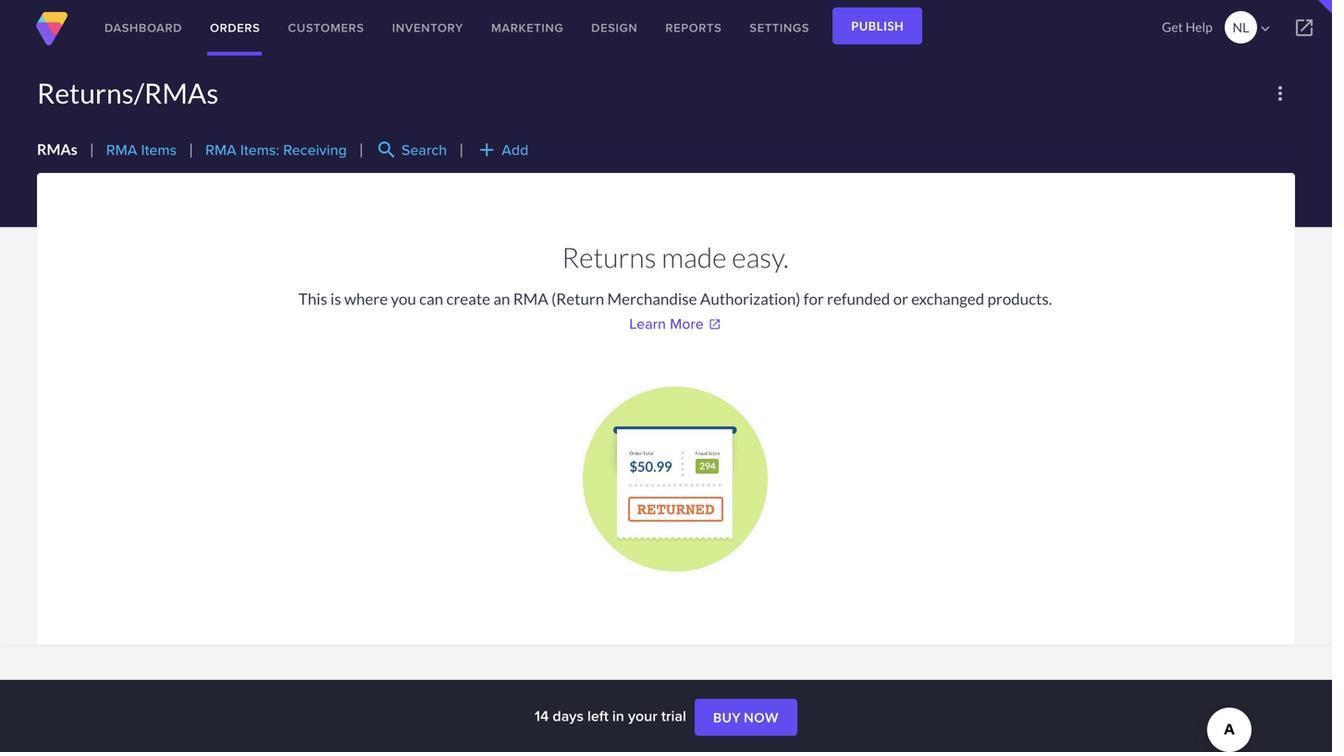 Task type: vqa. For each thing, say whether or not it's contained in the screenshot.
"Inventory"
yes



Task type: describe. For each thing, give the bounding box(es) containing it.
is
[[330, 289, 341, 308]]

refunded
[[827, 289, 890, 308]]

design
[[592, 19, 638, 37]]

rma inside this is where you can create an rma (return merchandise authorization) for refunded or exchanged products. learn more
[[513, 289, 549, 308]]

buy now link
[[695, 699, 798, 736]]

exchanged
[[912, 289, 985, 308]]

rmas link
[[37, 140, 77, 158]]

made
[[662, 241, 727, 274]]

4 | from the left
[[459, 140, 464, 158]]

nl
[[1233, 19, 1249, 35]]

rma for rma items
[[106, 139, 137, 161]]

authorization)
[[700, 289, 801, 308]]

3 | from the left
[[359, 140, 364, 158]]

1 | from the left
[[90, 140, 94, 158]]

help
[[1186, 19, 1213, 35]]

for
[[804, 289, 824, 308]]

(return
[[552, 289, 604, 308]]

buy now
[[713, 710, 779, 726]]

learn
[[629, 313, 666, 335]]

where
[[344, 289, 388, 308]]

dashboard
[[105, 19, 182, 37]]

publish button
[[833, 7, 923, 44]]

this
[[299, 289, 327, 308]]

marketing
[[491, 19, 564, 37]]

rma for rma items: receiving
[[205, 139, 237, 161]]

more
[[670, 313, 704, 335]]

nl 
[[1233, 19, 1274, 37]]

products.
[[988, 289, 1052, 308]]

buy
[[713, 710, 741, 726]]

rma items: receiving
[[205, 139, 347, 161]]

now
[[744, 710, 779, 726]]

add add
[[476, 139, 529, 161]]

inventory
[[392, 19, 464, 37]]

or
[[893, 289, 909, 308]]

can
[[419, 289, 443, 308]]

 link
[[1277, 0, 1332, 56]]

returns/rmas
[[37, 76, 219, 110]]



Task type: locate. For each thing, give the bounding box(es) containing it.
0 horizontal spatial rma
[[106, 139, 137, 161]]

days
[[553, 705, 584, 727]]

rma items
[[106, 139, 177, 161]]

| right items
[[189, 140, 193, 158]]

rmas
[[37, 140, 77, 158]]


[[1257, 20, 1274, 37]]

learn more link
[[629, 313, 722, 335]]

| right rmas
[[90, 140, 94, 158]]

returns made easy.
[[562, 241, 789, 274]]

publish
[[851, 19, 904, 33]]

add
[[502, 139, 529, 161]]

customers
[[288, 19, 364, 37]]

orders
[[210, 19, 260, 37]]

left
[[588, 705, 609, 727]]

reports
[[666, 19, 722, 37]]

14 days left in your trial
[[535, 705, 690, 727]]

returns
[[562, 241, 656, 274]]

add
[[476, 139, 498, 161]]

in
[[612, 705, 624, 727]]

rma
[[106, 139, 137, 161], [205, 139, 237, 161], [513, 289, 549, 308]]

settings
[[750, 19, 810, 37]]

oops! you don't have any rmas yet. image
[[583, 387, 768, 572]]

items
[[141, 139, 177, 161]]

you
[[391, 289, 416, 308]]

more_vert
[[1270, 82, 1292, 105]]

get
[[1162, 19, 1183, 35]]

easy.
[[732, 241, 789, 274]]

items:
[[240, 139, 279, 161]]

more_vert button
[[1266, 79, 1295, 108]]

| left add
[[459, 140, 464, 158]]

rma left items:
[[205, 139, 237, 161]]

rma items link
[[106, 139, 177, 161]]

search
[[376, 139, 398, 161]]

| left search
[[359, 140, 364, 158]]

2 | from the left
[[189, 140, 193, 158]]

get help
[[1162, 19, 1213, 35]]

receiving
[[283, 139, 347, 161]]

2 horizontal spatial rma
[[513, 289, 549, 308]]

|
[[90, 140, 94, 158], [189, 140, 193, 158], [359, 140, 364, 158], [459, 140, 464, 158]]


[[1294, 17, 1316, 39]]

rma left items
[[106, 139, 137, 161]]

search search
[[376, 139, 447, 161]]

an
[[494, 289, 510, 308]]

merchandise
[[607, 289, 697, 308]]

dashboard link
[[91, 0, 196, 56]]

search
[[402, 139, 447, 161]]

rma items: receiving link
[[205, 139, 347, 161]]

rma right an
[[513, 289, 549, 308]]

trial
[[661, 705, 686, 727]]

14
[[535, 705, 549, 727]]

this is where you can create an rma (return merchandise authorization) for refunded or exchanged products. learn more
[[299, 289, 1052, 335]]

create
[[446, 289, 490, 308]]

your
[[628, 705, 658, 727]]

1 horizontal spatial rma
[[205, 139, 237, 161]]



